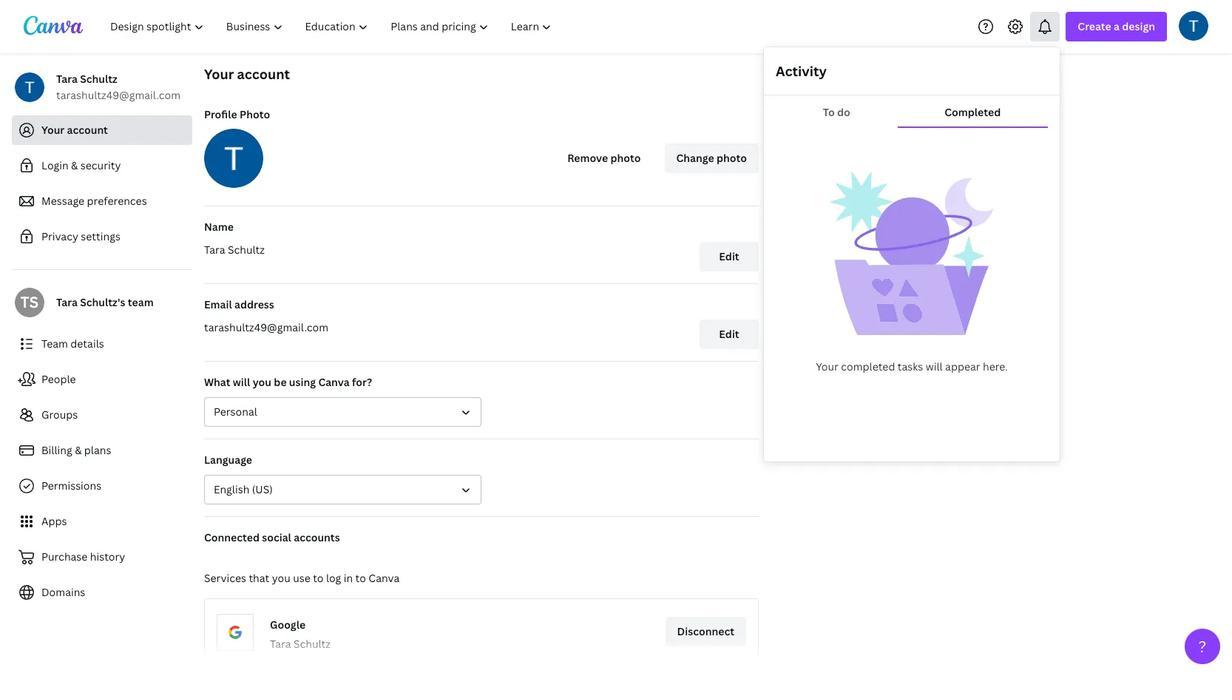 Task type: locate. For each thing, give the bounding box(es) containing it.
schultz down name
[[228, 243, 265, 257]]

photo inside button
[[611, 151, 641, 165]]

tara
[[56, 72, 78, 86], [204, 243, 225, 257], [56, 295, 78, 309], [270, 637, 291, 651]]

to left log
[[313, 571, 324, 585]]

1 horizontal spatial tarashultz49@gmail.com
[[204, 320, 329, 334]]

1 vertical spatial account
[[67, 123, 108, 137]]

1 horizontal spatial photo
[[717, 151, 747, 165]]

you for will
[[253, 375, 272, 389]]

will right what
[[233, 375, 250, 389]]

canva left for?
[[318, 375, 350, 389]]

canva right in
[[369, 571, 400, 585]]

your inside "link"
[[41, 123, 65, 137]]

a picture of a folder opening up to show a planet, moon and stars. image
[[831, 172, 994, 335]]

history
[[90, 550, 125, 564]]

remove photo
[[568, 151, 641, 165]]

0 horizontal spatial schultz
[[80, 72, 117, 86]]

language
[[204, 453, 252, 467]]

team
[[41, 337, 68, 351]]

do
[[838, 105, 851, 119]]

0 horizontal spatial photo
[[611, 151, 641, 165]]

0 horizontal spatial tarashultz49@gmail.com
[[56, 88, 181, 102]]

photo right change
[[717, 151, 747, 165]]

connected social accounts
[[204, 531, 340, 545]]

your account up photo
[[204, 65, 290, 83]]

people link
[[12, 365, 192, 394]]

account inside "link"
[[67, 123, 108, 137]]

message preferences
[[41, 194, 147, 208]]

1 vertical spatial you
[[272, 571, 291, 585]]

2 vertical spatial schultz
[[294, 637, 331, 651]]

your
[[204, 65, 234, 83], [41, 123, 65, 137], [816, 360, 839, 374]]

domains
[[41, 585, 85, 599]]

0 horizontal spatial will
[[233, 375, 250, 389]]

edit for tarashultz49@gmail.com
[[719, 327, 740, 341]]

you left be in the left of the page
[[253, 375, 272, 389]]

tara for tara schultz's team
[[56, 295, 78, 309]]

english (us)
[[214, 482, 273, 496]]

0 vertical spatial edit
[[719, 249, 740, 263]]

tarashultz49@gmail.com up 'your account' "link"
[[56, 88, 181, 102]]

schultz for tara schultz
[[228, 243, 265, 257]]

tara schultz's team image
[[15, 288, 44, 317]]

will right 'tasks'
[[926, 360, 943, 374]]

to do button
[[776, 98, 898, 127]]

photo for change photo
[[717, 151, 747, 165]]

1 vertical spatial edit
[[719, 327, 740, 341]]

account up photo
[[237, 65, 290, 83]]

& right login
[[71, 158, 78, 172]]

team details
[[41, 337, 104, 351]]

0 vertical spatial your account
[[204, 65, 290, 83]]

0 horizontal spatial account
[[67, 123, 108, 137]]

& left plans
[[75, 443, 82, 457]]

Personal button
[[204, 397, 482, 427]]

& inside billing & plans link
[[75, 443, 82, 457]]

login & security
[[41, 158, 121, 172]]

schultz inside the google tara schultz
[[294, 637, 331, 651]]

schultz inside tara schultz tarashultz49@gmail.com
[[80, 72, 117, 86]]

your account
[[204, 65, 290, 83], [41, 123, 108, 137]]

0 horizontal spatial canva
[[318, 375, 350, 389]]

your up login
[[41, 123, 65, 137]]

photo right the remove
[[611, 151, 641, 165]]

tarashultz49@gmail.com
[[56, 88, 181, 102], [204, 320, 329, 334]]

schultz down google
[[294, 637, 331, 651]]

login
[[41, 158, 69, 172]]

permissions
[[41, 479, 101, 493]]

Language: English (US) button
[[204, 475, 482, 505]]

1 edit button from the top
[[700, 242, 759, 272]]

schultz up 'your account' "link"
[[80, 72, 117, 86]]

remove
[[568, 151, 608, 165]]

your left completed
[[816, 360, 839, 374]]

will
[[926, 360, 943, 374], [233, 375, 250, 389]]

be
[[274, 375, 287, 389]]

photo
[[611, 151, 641, 165], [717, 151, 747, 165]]

tara left "schultz's"
[[56, 295, 78, 309]]

1 photo from the left
[[611, 151, 641, 165]]

services that you use to log in to canva
[[204, 571, 400, 585]]

disconnect button
[[666, 617, 747, 647]]

personal
[[214, 405, 257, 419]]

schultz
[[80, 72, 117, 86], [228, 243, 265, 257], [294, 637, 331, 651]]

0 horizontal spatial to
[[313, 571, 324, 585]]

remove photo button
[[556, 144, 653, 173]]

tarashultz49@gmail.com down address
[[204, 320, 329, 334]]

1 vertical spatial your
[[41, 123, 65, 137]]

purchase history link
[[12, 542, 192, 572]]

1 horizontal spatial schultz
[[228, 243, 265, 257]]

tara schultz's team element
[[15, 288, 44, 317]]

accounts
[[294, 531, 340, 545]]

0 horizontal spatial your account
[[41, 123, 108, 137]]

0 vertical spatial canva
[[318, 375, 350, 389]]

1 horizontal spatial your
[[204, 65, 234, 83]]

billing & plans link
[[12, 436, 192, 465]]

a
[[1114, 19, 1120, 33]]

edit
[[719, 249, 740, 263], [719, 327, 740, 341]]

canva
[[318, 375, 350, 389], [369, 571, 400, 585]]

you left use at the left
[[272, 571, 291, 585]]

& inside 'login & security' link
[[71, 158, 78, 172]]

0 horizontal spatial your
[[41, 123, 65, 137]]

account
[[237, 65, 290, 83], [67, 123, 108, 137]]

to
[[313, 571, 324, 585], [356, 571, 366, 585]]

1 horizontal spatial to
[[356, 571, 366, 585]]

english
[[214, 482, 250, 496]]

address
[[235, 297, 274, 311]]

tara schultz's team
[[56, 295, 154, 309]]

account up login & security
[[67, 123, 108, 137]]

2 horizontal spatial schultz
[[294, 637, 331, 651]]

what will you be using canva for?
[[204, 375, 372, 389]]

1 vertical spatial schultz
[[228, 243, 265, 257]]

1 vertical spatial your account
[[41, 123, 108, 137]]

0 vertical spatial you
[[253, 375, 272, 389]]

tara for tara schultz tarashultz49@gmail.com
[[56, 72, 78, 86]]

your completed tasks will appear here.
[[816, 360, 1008, 374]]

2 photo from the left
[[717, 151, 747, 165]]

google
[[270, 618, 306, 632]]

1 horizontal spatial your account
[[204, 65, 290, 83]]

photo for remove photo
[[611, 151, 641, 165]]

tara up 'your account' "link"
[[56, 72, 78, 86]]

& for login
[[71, 158, 78, 172]]

tara inside the google tara schultz
[[270, 637, 291, 651]]

0 vertical spatial edit button
[[700, 242, 759, 272]]

0 vertical spatial tarashultz49@gmail.com
[[56, 88, 181, 102]]

tara for tara schultz
[[204, 243, 225, 257]]

that
[[249, 571, 270, 585]]

1 vertical spatial &
[[75, 443, 82, 457]]

1 horizontal spatial canva
[[369, 571, 400, 585]]

0 vertical spatial will
[[926, 360, 943, 374]]

tara down google
[[270, 637, 291, 651]]

&
[[71, 158, 78, 172], [75, 443, 82, 457]]

to right in
[[356, 571, 366, 585]]

people
[[41, 372, 76, 386]]

billing & plans
[[41, 443, 111, 457]]

2 horizontal spatial your
[[816, 360, 839, 374]]

in
[[344, 571, 353, 585]]

create a design
[[1078, 19, 1156, 33]]

tara schultz image
[[1179, 11, 1209, 40]]

use
[[293, 571, 311, 585]]

0 vertical spatial schultz
[[80, 72, 117, 86]]

tara down name
[[204, 243, 225, 257]]

1 horizontal spatial will
[[926, 360, 943, 374]]

change photo button
[[665, 144, 759, 173]]

to do
[[823, 105, 851, 119]]

activity
[[776, 62, 827, 80]]

tara schultz tarashultz49@gmail.com
[[56, 72, 181, 102]]

0 vertical spatial account
[[237, 65, 290, 83]]

tara inside tara schultz tarashultz49@gmail.com
[[56, 72, 78, 86]]

privacy settings link
[[12, 222, 192, 252]]

privacy settings
[[41, 229, 121, 243]]

your up profile
[[204, 65, 234, 83]]

2 edit button from the top
[[700, 320, 759, 349]]

2 edit from the top
[[719, 327, 740, 341]]

1 vertical spatial will
[[233, 375, 250, 389]]

0 vertical spatial &
[[71, 158, 78, 172]]

you
[[253, 375, 272, 389], [272, 571, 291, 585]]

1 horizontal spatial account
[[237, 65, 290, 83]]

1 vertical spatial edit button
[[700, 320, 759, 349]]

here.
[[983, 360, 1008, 374]]

your account up login & security
[[41, 123, 108, 137]]

1 edit from the top
[[719, 249, 740, 263]]

photo inside button
[[717, 151, 747, 165]]



Task type: describe. For each thing, give the bounding box(es) containing it.
social
[[262, 531, 291, 545]]

to
[[823, 105, 835, 119]]

(us)
[[252, 482, 273, 496]]

edit for tara schultz
[[719, 249, 740, 263]]

1 vertical spatial canva
[[369, 571, 400, 585]]

profile photo
[[204, 107, 270, 121]]

change photo
[[677, 151, 747, 165]]

team details link
[[12, 329, 192, 359]]

connected
[[204, 531, 260, 545]]

details
[[71, 337, 104, 351]]

billing
[[41, 443, 72, 457]]

purchase
[[41, 550, 88, 564]]

create a design button
[[1066, 12, 1168, 41]]

1 vertical spatial tarashultz49@gmail.com
[[204, 320, 329, 334]]

message
[[41, 194, 84, 208]]

tasks
[[898, 360, 924, 374]]

1 to from the left
[[313, 571, 324, 585]]

for?
[[352, 375, 372, 389]]

design
[[1123, 19, 1156, 33]]

edit button for tarashultz49@gmail.com
[[700, 320, 759, 349]]

services
[[204, 571, 246, 585]]

appear
[[946, 360, 981, 374]]

photo
[[240, 107, 270, 121]]

? button
[[1185, 629, 1221, 664]]

completed button
[[898, 98, 1048, 127]]

email address
[[204, 297, 274, 311]]

privacy
[[41, 229, 78, 243]]

apps link
[[12, 507, 192, 536]]

groups link
[[12, 400, 192, 430]]

edit button for tara schultz
[[700, 242, 759, 272]]

change
[[677, 151, 714, 165]]

what
[[204, 375, 230, 389]]

name
[[204, 220, 234, 234]]

apps
[[41, 514, 67, 528]]

using
[[289, 375, 316, 389]]

your account inside "link"
[[41, 123, 108, 137]]

profile
[[204, 107, 237, 121]]

permissions link
[[12, 471, 192, 501]]

email
[[204, 297, 232, 311]]

team
[[128, 295, 154, 309]]

settings
[[81, 229, 121, 243]]

2 vertical spatial your
[[816, 360, 839, 374]]

0 vertical spatial your
[[204, 65, 234, 83]]

plans
[[84, 443, 111, 457]]

top level navigation element
[[101, 12, 565, 41]]

log
[[326, 571, 341, 585]]

security
[[81, 158, 121, 172]]

& for billing
[[75, 443, 82, 457]]

purchase history
[[41, 550, 125, 564]]

google tara schultz
[[270, 618, 331, 651]]

create
[[1078, 19, 1112, 33]]

tara schultz
[[204, 243, 265, 257]]

completed
[[945, 105, 1001, 119]]

preferences
[[87, 194, 147, 208]]

2 to from the left
[[356, 571, 366, 585]]

domains link
[[12, 578, 192, 607]]

schultz for tara schultz tarashultz49@gmail.com
[[80, 72, 117, 86]]

?
[[1199, 636, 1207, 657]]

groups
[[41, 408, 78, 422]]

login & security link
[[12, 151, 192, 181]]

disconnect
[[677, 624, 735, 639]]

schultz's
[[80, 295, 125, 309]]

completed
[[841, 360, 896, 374]]

your account link
[[12, 115, 192, 145]]

message preferences link
[[12, 186, 192, 216]]

you for that
[[272, 571, 291, 585]]



Task type: vqa. For each thing, say whether or not it's contained in the screenshot.
the Personal
yes



